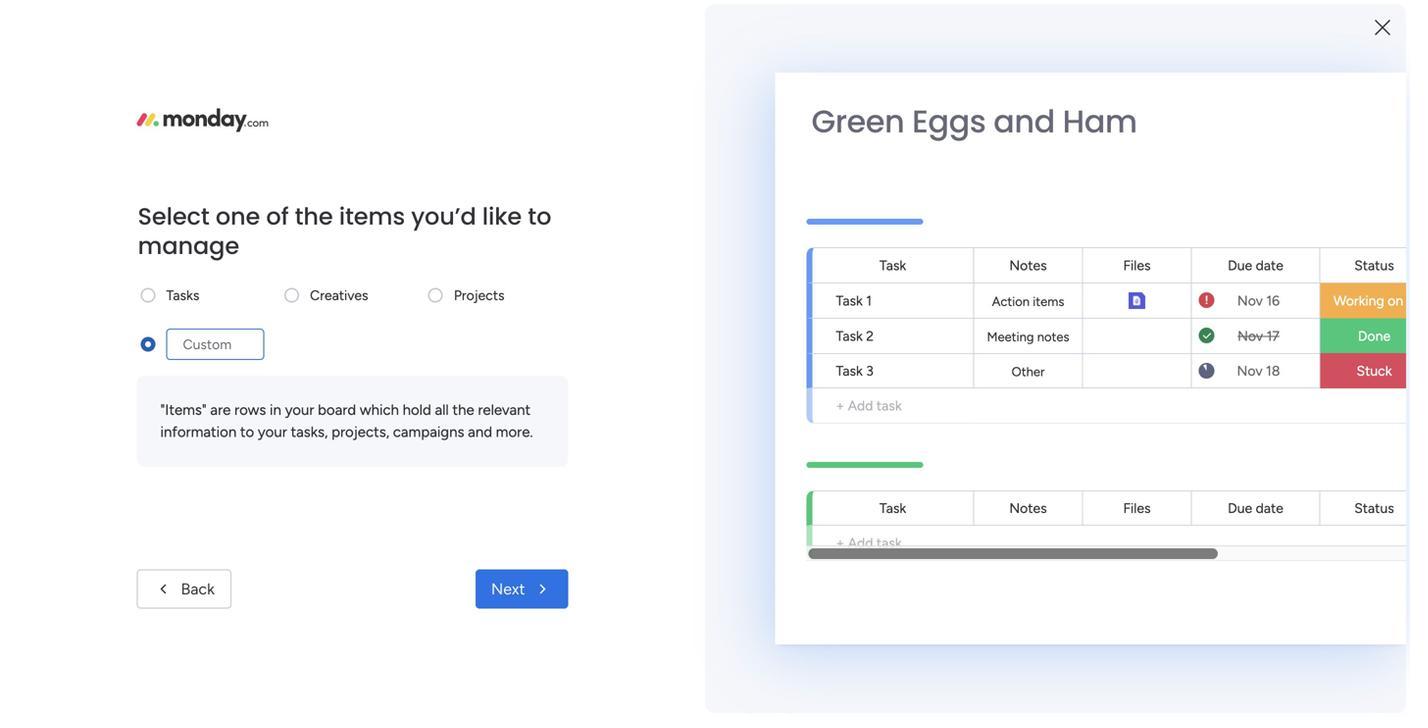 Task type: vqa. For each thing, say whether or not it's contained in the screenshot.
|
no



Task type: locate. For each thing, give the bounding box(es) containing it.
1 vertical spatial +
[[836, 535, 845, 551]]

notifications image
[[1066, 53, 1086, 73]]

workspace up content.
[[90, 325, 156, 341]]

1
[[867, 292, 872, 309]]

upload
[[1136, 247, 1183, 264]]

circle o image for install
[[1116, 349, 1129, 363]]

public board image
[[328, 397, 349, 419]]

status
[[1355, 257, 1395, 274], [1355, 500, 1395, 517]]

to
[[528, 200, 552, 233], [160, 325, 173, 341], [133, 396, 146, 413], [240, 423, 254, 441]]

due
[[1228, 257, 1253, 274], [1228, 500, 1253, 517]]

circle o image left invite
[[1116, 299, 1129, 313]]

0 horizontal spatial the
[[295, 200, 333, 233]]

1 circle o image from the top
[[1116, 248, 1129, 263]]

1 vertical spatial workspace
[[90, 325, 156, 341]]

circle o image for upload
[[1116, 248, 1129, 263]]

0 vertical spatial workspace
[[77, 303, 143, 320]]

logo image
[[137, 108, 268, 132]]

circle o image
[[1116, 248, 1129, 263], [1116, 299, 1129, 313]]

0 horizontal spatial and
[[468, 423, 492, 441]]

resend email link
[[835, 11, 922, 28]]

1 horizontal spatial in
[[1247, 616, 1260, 635]]

this workspace is empty. join this workspace to create content.
[[35, 303, 215, 363]]

templates inside boost your workflow in minutes with ready-made templates
[[1188, 640, 1258, 659]]

0 vertical spatial in
[[270, 401, 281, 419]]

in for minutes
[[1247, 616, 1260, 635]]

3 email from the left
[[993, 11, 1028, 28]]

team
[[1176, 297, 1212, 314]]

and
[[994, 100, 1055, 143], [468, 423, 492, 441]]

task for task 3
[[836, 362, 863, 379]]

0 horizontal spatial email
[[464, 11, 499, 28]]

and inside "items" are rows in your board which hold all the relevant information to your tasks, projects, campaigns and more.
[[468, 423, 492, 441]]

0 vertical spatial templates
[[1188, 640, 1258, 659]]

date
[[1256, 257, 1284, 274], [1256, 500, 1284, 517]]

1 vertical spatial circle o image
[[1116, 299, 1129, 313]]

email left address:
[[464, 11, 499, 28]]

0 vertical spatial circle o image
[[1116, 274, 1129, 288]]

circle o image left upload at the right of page
[[1116, 248, 1129, 263]]

add to favorites image
[[555, 398, 575, 417]]

circle o image for invite
[[1116, 299, 1129, 313]]

workspace up this
[[77, 303, 143, 320]]

you'd
[[411, 200, 476, 233]]

1 vertical spatial + add task
[[836, 535, 902, 551]]

campaigns
[[393, 423, 465, 441]]

the
[[295, 200, 333, 233], [453, 401, 474, 419]]

our
[[1178, 347, 1203, 364]]

Custom text field
[[166, 329, 264, 360]]

invite team members (0/1)
[[1136, 297, 1312, 314]]

in right "rows" at left
[[270, 401, 281, 419]]

in for your
[[270, 401, 281, 419]]

task for task 2
[[836, 328, 863, 344]]

0 vertical spatial +
[[836, 397, 845, 414]]

Search in workspace field
[[41, 234, 164, 257]]

0 vertical spatial status
[[1355, 257, 1395, 274]]

task
[[877, 397, 902, 414], [877, 535, 902, 551]]

1 vertical spatial templates
[[1227, 683, 1297, 702]]

to inside 'this workspace is empty. join this workspace to create content.'
[[160, 325, 173, 341]]

2 status from the top
[[1355, 500, 1395, 517]]

email for resend email
[[888, 11, 922, 28]]

2
[[867, 328, 874, 344]]

templates
[[1188, 640, 1258, 659], [1227, 683, 1297, 702]]

circle o image inside invite team members (0/1) link
[[1116, 299, 1129, 313]]

select one of the items you'd like to manage
[[138, 200, 552, 262]]

1 due date from the top
[[1228, 257, 1284, 274]]

of
[[266, 200, 289, 233]]

in inside boost your workflow in minutes with ready-made templates
[[1247, 616, 1260, 635]]

in
[[270, 401, 281, 419], [1247, 616, 1260, 635]]

one
[[216, 200, 260, 233]]

1 vertical spatial add
[[848, 535, 874, 551]]

circle o image inside enable desktop notifications link
[[1116, 274, 1129, 288]]

1 files from the top
[[1124, 257, 1151, 274]]

to inside "items" are rows in your board which hold all the relevant information to your tasks, projects, campaigns and more.
[[240, 423, 254, 441]]

1 vertical spatial due
[[1228, 500, 1253, 517]]

2 + add task from the top
[[836, 535, 902, 551]]

1 circle o image from the top
[[1116, 274, 1129, 288]]

confirm
[[377, 11, 428, 28]]

0 vertical spatial the
[[295, 200, 333, 233]]

browse workspaces button
[[14, 188, 195, 220]]

the right of
[[295, 200, 333, 233]]

+ add task
[[836, 397, 902, 414], [836, 535, 902, 551]]

circle o image
[[1116, 274, 1129, 288], [1116, 349, 1129, 363]]

1 vertical spatial task
[[877, 535, 902, 551]]

circle o image inside upload your photo link
[[1116, 248, 1129, 263]]

templates image image
[[1105, 463, 1364, 598]]

next button
[[476, 569, 569, 609]]

add
[[848, 397, 874, 414], [848, 535, 874, 551]]

0 vertical spatial and
[[994, 100, 1055, 143]]

back
[[181, 580, 215, 598]]

2 notes from the top
[[1010, 500, 1047, 517]]

the right all at the bottom left of page
[[453, 401, 474, 419]]

email right change
[[993, 11, 1028, 28]]

v2 user feedback image
[[1103, 112, 1118, 134]]

to left join at the left bottom of page
[[133, 396, 146, 413]]

change email address
[[938, 11, 1083, 28]]

recently
[[331, 200, 403, 221]]

0 vertical spatial add
[[848, 397, 874, 414]]

task
[[880, 257, 907, 274], [836, 292, 863, 309], [836, 328, 863, 344], [836, 362, 863, 379], [880, 500, 907, 517]]

empty.
[[159, 303, 202, 320]]

0 vertical spatial + add task
[[836, 397, 902, 414]]

please
[[331, 11, 373, 28]]

1 vertical spatial in
[[1247, 616, 1260, 635]]

circle o image left enable
[[1116, 274, 1129, 288]]

invite team members (0/1) link
[[1116, 295, 1381, 317]]

email
[[464, 11, 499, 28], [888, 11, 922, 28], [993, 11, 1028, 28]]

1 horizontal spatial the
[[453, 401, 474, 419]]

1 vertical spatial circle o image
[[1116, 349, 1129, 363]]

workspace
[[77, 303, 143, 320], [90, 325, 156, 341], [515, 431, 581, 447]]

this
[[64, 325, 87, 341]]

(0/1)
[[1280, 297, 1312, 314]]

0 vertical spatial task
[[877, 397, 902, 414]]

2 circle o image from the top
[[1116, 349, 1129, 363]]

your up the made
[[1144, 616, 1175, 635]]

projects,
[[332, 423, 390, 441]]

1 vertical spatial date
[[1256, 500, 1284, 517]]

install
[[1136, 347, 1175, 364]]

1 horizontal spatial and
[[994, 100, 1055, 143]]

ready-
[[1099, 640, 1145, 659]]

the inside "items" are rows in your board which hold all the relevant information to your tasks, projects, campaigns and more.
[[453, 401, 474, 419]]

enable desktop notifications
[[1136, 272, 1328, 289]]

2 circle o image from the top
[[1116, 299, 1129, 313]]

2 email from the left
[[888, 11, 922, 28]]

0 vertical spatial due
[[1228, 257, 1253, 274]]

2 + from the top
[[836, 535, 845, 551]]

2 vertical spatial workspace
[[515, 431, 581, 447]]

creatives
[[310, 287, 368, 304]]

items
[[339, 200, 405, 233]]

work management > main workspace
[[352, 431, 581, 447]]

and right eggs
[[994, 100, 1055, 143]]

>
[[470, 431, 478, 447]]

1 vertical spatial and
[[468, 423, 492, 441]]

email for change email address
[[993, 11, 1028, 28]]

more.
[[496, 423, 533, 441]]

in inside "items" are rows in your board which hold all the relevant information to your tasks, projects, campaigns and more.
[[270, 401, 281, 419]]

profile
[[1205, 322, 1247, 339]]

give
[[1125, 114, 1156, 132]]

ham
[[1063, 100, 1138, 143]]

give feedback
[[1125, 114, 1221, 132]]

2 due date from the top
[[1228, 500, 1284, 517]]

is
[[146, 303, 156, 320]]

0 vertical spatial notes
[[1010, 257, 1047, 274]]

feedback
[[1159, 114, 1221, 132]]

0 vertical spatial files
[[1124, 257, 1151, 274]]

in left minutes
[[1247, 616, 1260, 635]]

2 add from the top
[[848, 535, 874, 551]]

recently visited
[[331, 200, 462, 221]]

to right like
[[528, 200, 552, 233]]

templates right explore
[[1227, 683, 1297, 702]]

notes
[[1010, 257, 1047, 274], [1010, 500, 1047, 517]]

to down empty.
[[160, 325, 173, 341]]

0 vertical spatial due date
[[1228, 257, 1284, 274]]

hold
[[403, 401, 431, 419]]

templates down workflow
[[1188, 640, 1258, 659]]

which
[[360, 401, 399, 419]]

0 horizontal spatial in
[[270, 401, 281, 419]]

photo
[[1220, 247, 1259, 264]]

1 notes from the top
[[1010, 257, 1047, 274]]

and down management
[[468, 423, 492, 441]]

circle o image inside install our mobile app link
[[1116, 349, 1129, 363]]

request to join button
[[71, 389, 180, 420]]

address
[[1031, 11, 1083, 28]]

with
[[1324, 616, 1354, 635]]

invite members image
[[1153, 53, 1172, 73]]

1 vertical spatial due date
[[1228, 500, 1284, 517]]

1 vertical spatial notes
[[1010, 500, 1047, 517]]

your inside boost your workflow in minutes with ready-made templates
[[1144, 616, 1175, 635]]

0 vertical spatial date
[[1256, 257, 1284, 274]]

sam green image
[[1356, 47, 1387, 78]]

change email address link
[[938, 11, 1083, 28]]

to down "rows" at left
[[240, 423, 254, 441]]

this
[[48, 303, 73, 320]]

1 vertical spatial the
[[453, 401, 474, 419]]

2 files from the top
[[1124, 500, 1151, 517]]

the inside 'select one of the items you'd like to manage'
[[295, 200, 333, 233]]

1 vertical spatial files
[[1124, 500, 1151, 517]]

email right resend
[[888, 11, 922, 28]]

workspace down add to favorites 'image'
[[515, 431, 581, 447]]

1 vertical spatial status
[[1355, 500, 1395, 517]]

circle o image left install
[[1116, 349, 1129, 363]]

1 horizontal spatial email
[[888, 11, 922, 28]]

to inside button
[[133, 396, 146, 413]]

address:
[[503, 11, 558, 28]]

0 vertical spatial circle o image
[[1116, 248, 1129, 263]]

2 horizontal spatial email
[[993, 11, 1028, 28]]



Task type: describe. For each thing, give the bounding box(es) containing it.
task 3
[[836, 362, 874, 379]]

resend email
[[835, 11, 922, 28]]

help image
[[1287, 53, 1307, 73]]

explore templates
[[1171, 683, 1297, 702]]

enable
[[1136, 272, 1180, 289]]

component image
[[328, 428, 345, 446]]

boost your workflow in minutes with ready-made templates
[[1099, 616, 1354, 659]]

next
[[491, 580, 525, 598]]

circle o image for enable
[[1116, 274, 1129, 288]]

content.
[[99, 346, 151, 363]]

install our mobile app
[[1136, 347, 1282, 364]]

search everything image
[[1244, 53, 1264, 73]]

1 + add task from the top
[[836, 397, 902, 414]]

samiamgreeneggsnham27@gmail.com
[[561, 11, 816, 28]]

complete
[[1136, 322, 1201, 339]]

3
[[867, 362, 874, 379]]

task for task 1
[[836, 292, 863, 309]]

your up tasks,
[[285, 401, 314, 419]]

made
[[1145, 640, 1184, 659]]

1 due from the top
[[1228, 257, 1253, 274]]

workspaces
[[71, 195, 144, 212]]

templates inside button
[[1227, 683, 1297, 702]]

mobile
[[1206, 347, 1251, 364]]

1 date from the top
[[1256, 257, 1284, 274]]

upload your photo
[[1136, 247, 1259, 264]]

"items"
[[160, 401, 207, 419]]

visited
[[407, 200, 462, 221]]

back button
[[137, 569, 231, 609]]

projects
[[454, 287, 505, 304]]

boost
[[1099, 616, 1140, 635]]

tasks,
[[291, 423, 328, 441]]

1 status from the top
[[1355, 257, 1395, 274]]

resend
[[835, 11, 884, 28]]

management
[[412, 399, 507, 417]]

minutes
[[1263, 616, 1320, 635]]

members
[[1215, 297, 1277, 314]]

are
[[210, 401, 231, 419]]

green eggs and ham
[[812, 100, 1138, 143]]

create
[[176, 325, 215, 341]]

2 due from the top
[[1228, 500, 1253, 517]]

board
[[318, 401, 356, 419]]

to inside 'select one of the items you'd like to manage'
[[528, 200, 552, 233]]

apps image
[[1196, 53, 1215, 73]]

manage
[[138, 230, 239, 262]]

main
[[482, 431, 511, 447]]

work
[[352, 431, 382, 447]]

request
[[78, 396, 129, 413]]

all
[[435, 401, 449, 419]]

your right "confirm"
[[431, 11, 461, 28]]

1 + from the top
[[836, 397, 845, 414]]

join
[[35, 325, 61, 341]]

your
[[1187, 247, 1216, 264]]

install our mobile app link
[[1116, 345, 1381, 367]]

desktop
[[1184, 272, 1239, 289]]

change
[[938, 11, 989, 28]]

workflow
[[1179, 616, 1243, 635]]

"items" are rows in your board which hold all the relevant information to your tasks, projects, campaigns and more.
[[160, 401, 533, 441]]

join
[[149, 396, 172, 413]]

enable desktop notifications link
[[1116, 270, 1381, 292]]

complete profile link
[[1136, 320, 1381, 342]]

explore
[[1171, 683, 1223, 702]]

2 date from the top
[[1256, 500, 1284, 517]]

information
[[160, 423, 237, 441]]

select
[[138, 200, 210, 233]]

close recently visited image
[[303, 199, 327, 223]]

request to join
[[78, 396, 172, 413]]

upload your photo link
[[1116, 245, 1381, 267]]

complete profile
[[1136, 322, 1247, 339]]

eggs
[[912, 100, 986, 143]]

management
[[385, 431, 466, 447]]

please confirm your email address: samiamgreeneggsnham27@gmail.com
[[331, 11, 816, 28]]

inbox image
[[1110, 53, 1129, 73]]

like
[[482, 200, 522, 233]]

your down "rows" at left
[[258, 423, 287, 441]]

project management
[[356, 399, 507, 417]]

2 task from the top
[[877, 535, 902, 551]]

1 add from the top
[[848, 397, 874, 414]]

1 task from the top
[[877, 397, 902, 414]]

relevant
[[478, 401, 531, 419]]

task 1
[[836, 292, 872, 309]]

tasks
[[166, 287, 199, 304]]

app
[[1254, 347, 1282, 364]]

rows
[[234, 401, 266, 419]]

explore templates button
[[1099, 673, 1370, 712]]

invite
[[1136, 297, 1173, 314]]

browse workspaces
[[23, 195, 144, 212]]

1 email from the left
[[464, 11, 499, 28]]

notifications
[[1242, 272, 1328, 289]]

task 2
[[836, 328, 874, 344]]



